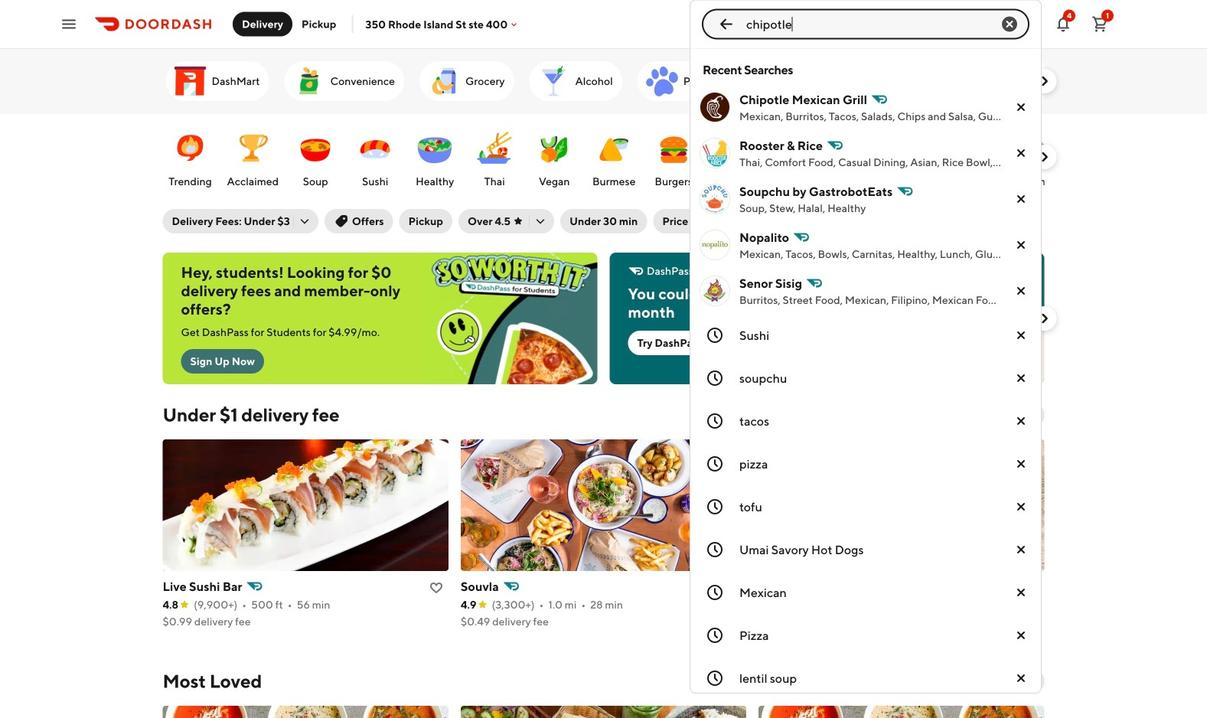 Task type: describe. For each thing, give the bounding box(es) containing it.
open menu image
[[60, 15, 78, 33]]

retail image
[[736, 63, 773, 100]]

8 delete recent search result image from the top
[[1013, 627, 1031, 645]]

1 delete recent search result image from the top
[[1013, 98, 1031, 116]]

Store search: begin typing to search for stores available on DoorDash text field
[[747, 16, 986, 33]]

dashmart image
[[172, 63, 209, 100]]

health image
[[835, 63, 872, 100]]

5 delete recent search result image from the top
[[1013, 541, 1031, 559]]

1 vertical spatial next button of carousel image
[[1025, 674, 1040, 689]]

alcohol image
[[536, 63, 573, 100]]

4 delete recent search result image from the top
[[1013, 369, 1031, 388]]

convenience image
[[291, 63, 327, 100]]

1 delete recent search result image from the top
[[1013, 190, 1031, 208]]

3 delete recent search result image from the top
[[1013, 236, 1031, 254]]

5 delete recent search result image from the top
[[1013, 455, 1031, 473]]



Task type: locate. For each thing, give the bounding box(es) containing it.
list box
[[690, 49, 1042, 718]]

0 vertical spatial next button of carousel image
[[1037, 74, 1053, 89]]

6 delete recent search result image from the top
[[1013, 498, 1031, 516]]

flowers image
[[1040, 63, 1077, 100]]

2 delete recent search result image from the top
[[1013, 144, 1031, 162]]

next button of carousel image
[[1037, 149, 1053, 165], [1037, 311, 1053, 326], [1025, 407, 1040, 423]]

0 items, open order cart image
[[1091, 15, 1110, 33]]

return from search image
[[718, 15, 736, 33]]

clear search input image
[[1001, 15, 1019, 33]]

notification bell image
[[1055, 15, 1073, 33]]

7 delete recent search result image from the top
[[1013, 584, 1031, 602]]

4 delete recent search result image from the top
[[1013, 412, 1031, 430]]

delete recent search result image
[[1013, 98, 1031, 116], [1013, 144, 1031, 162], [1013, 236, 1031, 254], [1013, 369, 1031, 388], [1013, 541, 1031, 559], [1013, 669, 1031, 688]]

grocery image
[[426, 63, 463, 100]]

2 vertical spatial next button of carousel image
[[1025, 407, 1040, 423]]

pets image
[[644, 63, 681, 100]]

delete recent search result image
[[1013, 190, 1031, 208], [1013, 282, 1031, 300], [1013, 326, 1031, 345], [1013, 412, 1031, 430], [1013, 455, 1031, 473], [1013, 498, 1031, 516], [1013, 584, 1031, 602], [1013, 627, 1031, 645]]

next button of carousel image
[[1037, 74, 1053, 89], [1025, 674, 1040, 689]]

1 vertical spatial next button of carousel image
[[1037, 311, 1053, 326]]

0 vertical spatial next button of carousel image
[[1037, 149, 1053, 165]]

2 delete recent search result image from the top
[[1013, 282, 1031, 300]]

6 delete recent search result image from the top
[[1013, 669, 1031, 688]]

3 delete recent search result image from the top
[[1013, 326, 1031, 345]]



Task type: vqa. For each thing, say whether or not it's contained in the screenshot.
seventh Delete recent search result image from the top
yes



